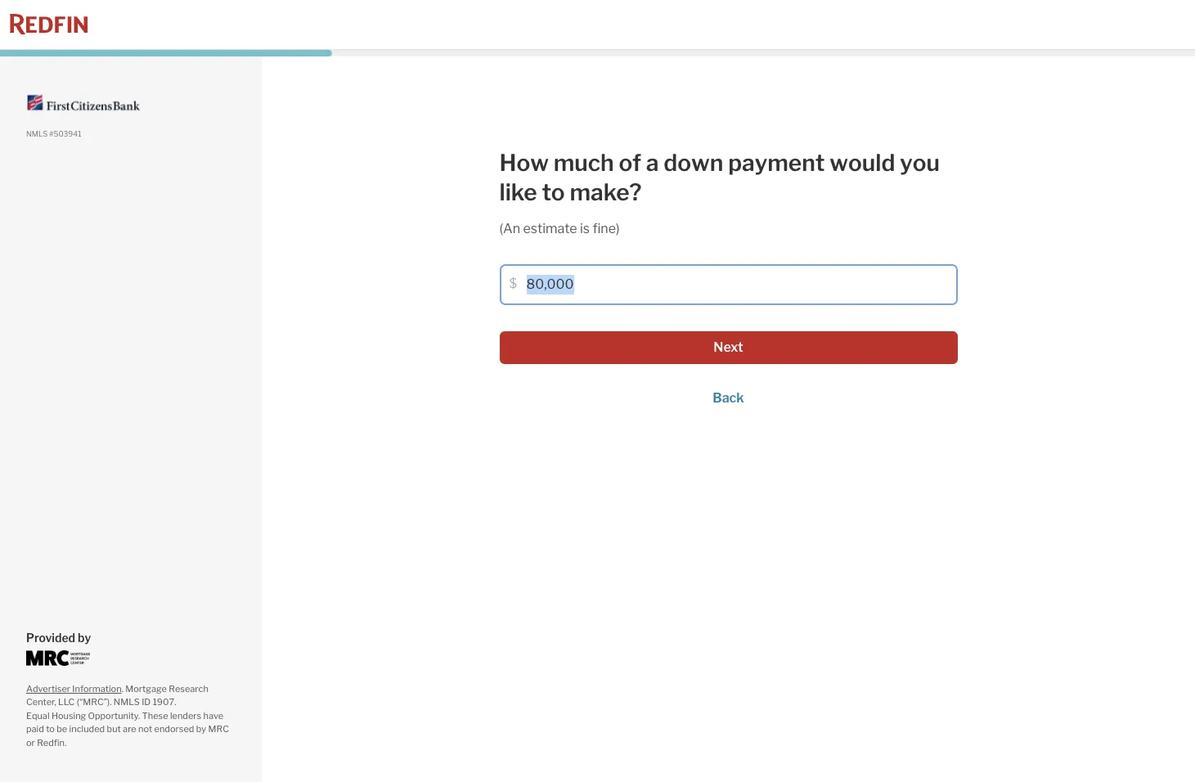 Task type: vqa. For each thing, say whether or not it's contained in the screenshot.
120 59TH ST SW link
no



Task type: locate. For each thing, give the bounding box(es) containing it.
1907.
[[153, 697, 176, 708]]

How much of a down payment would you like to make? text field
[[500, 265, 958, 305]]

or redfin.
[[26, 737, 67, 749]]

by up mortgage research center "image"
[[78, 631, 91, 645]]

by inside . mortgage research center, llc ("mrc"). nmls id 1907. equal housing opportunity. these lenders have paid to be included but are not endorsed by mrc or redfin.
[[196, 724, 206, 735]]

back
[[713, 391, 745, 406]]

provided by
[[26, 631, 91, 645]]

advertiser information
[[26, 683, 122, 694]]

1 horizontal spatial nmls
[[114, 697, 140, 708]]

these
[[142, 710, 168, 721]]

next
[[714, 340, 744, 355]]

you
[[901, 149, 940, 177]]

down
[[664, 149, 724, 177]]

#503941
[[49, 129, 81, 138]]

much
[[554, 149, 614, 177]]

0 vertical spatial by
[[78, 631, 91, 645]]

by left mrc
[[196, 724, 206, 735]]

1 horizontal spatial by
[[196, 724, 206, 735]]

how
[[500, 149, 549, 177]]

included
[[69, 724, 105, 735]]

nmls left #503941
[[26, 129, 48, 138]]

nmls down the .
[[114, 697, 140, 708]]

but
[[107, 724, 121, 735]]

nmls
[[26, 129, 48, 138], [114, 697, 140, 708]]

information
[[72, 683, 122, 694]]

1 vertical spatial nmls
[[114, 697, 140, 708]]

how much of a down payment would you like to make?
[[500, 149, 940, 206]]

(an estimate is fine)
[[500, 221, 620, 237]]

like
[[500, 179, 538, 206]]

1 vertical spatial by
[[196, 724, 206, 735]]

is fine)
[[580, 221, 620, 237]]

mortgage research center image
[[26, 650, 90, 666]]

nmls inside . mortgage research center, llc ("mrc"). nmls id 1907. equal housing opportunity. these lenders have paid to be included but are not endorsed by mrc or redfin.
[[114, 697, 140, 708]]

by
[[78, 631, 91, 645], [196, 724, 206, 735]]

0 horizontal spatial nmls
[[26, 129, 48, 138]]

nmls #503941
[[26, 129, 81, 138]]

not
[[138, 724, 152, 735]]

would
[[830, 149, 896, 177]]

0 horizontal spatial by
[[78, 631, 91, 645]]

advertiser
[[26, 683, 70, 694]]



Task type: describe. For each thing, give the bounding box(es) containing it.
lenders
[[170, 710, 202, 721]]

to
[[46, 724, 55, 735]]

center,
[[26, 697, 56, 708]]

mrc
[[208, 724, 229, 735]]

llc
[[58, 697, 75, 708]]

0 vertical spatial nmls
[[26, 129, 48, 138]]

next button
[[500, 332, 958, 364]]

.
[[122, 683, 124, 694]]

to make?
[[542, 179, 642, 206]]

(an
[[500, 221, 521, 237]]

. mortgage research center, llc ("mrc"). nmls id 1907. equal housing opportunity. these lenders have paid to be included but are not endorsed by mrc or redfin.
[[26, 683, 229, 749]]

payment
[[729, 149, 825, 177]]

id
[[142, 697, 151, 708]]

equal housing opportunity.
[[26, 710, 140, 721]]

have
[[203, 710, 224, 721]]

are
[[123, 724, 136, 735]]

mortgage
[[125, 683, 167, 694]]

be
[[57, 724, 67, 735]]

endorsed
[[154, 724, 194, 735]]

provided
[[26, 631, 75, 645]]

back button
[[500, 391, 958, 406]]

of
[[619, 149, 642, 177]]

research
[[169, 683, 209, 694]]

advertiser information button
[[26, 683, 122, 694]]

("mrc").
[[77, 697, 112, 708]]

estimate
[[523, 221, 577, 237]]

paid
[[26, 724, 44, 735]]

a
[[646, 149, 659, 177]]



